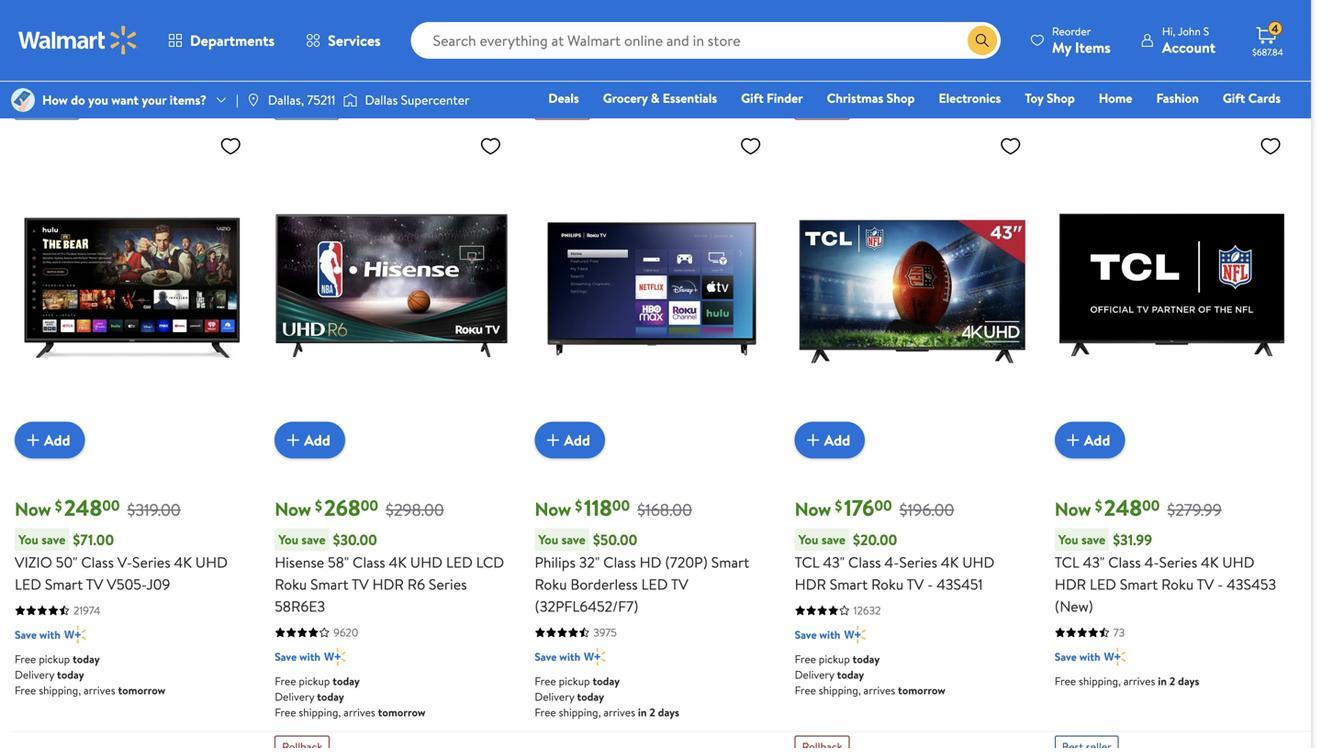 Task type: vqa. For each thing, say whether or not it's contained in the screenshot.


Task type: locate. For each thing, give the bounding box(es) containing it.
2 horizontal spatial tomorrow
[[898, 683, 946, 698]]

0 horizontal spatial walmart plus image
[[64, 626, 86, 644]]

walmart plus image
[[844, 626, 866, 644], [324, 648, 346, 666]]

tv down (720p)
[[671, 574, 688, 595]]

add up now $ 248 00 $319.00
[[44, 430, 70, 450]]

arrives for 118
[[604, 705, 635, 720]]

4 add button from the left
[[795, 422, 865, 459]]

pickup inside free pickup today delivery today free shipping, arrives in 2 days
[[559, 674, 590, 689]]

0 horizontal spatial 248
[[64, 493, 102, 523]]

1 horizontal spatial 248
[[1104, 493, 1142, 523]]

4- for 248
[[1145, 552, 1159, 573]]

- inside you save $31.99 tcl 43" class 4-series 4k uhd hdr led smart roku tv - 43s453 (new)
[[1218, 574, 1223, 595]]

shipping,
[[1079, 674, 1121, 689], [39, 683, 81, 698], [819, 683, 861, 698], [299, 705, 341, 720], [559, 705, 601, 720]]

0 horizontal spatial gift
[[741, 89, 764, 107]]

smart for 176
[[830, 574, 868, 595]]

add to favorites list, philips 32" class hd (720p) smart roku borderless led tv (32pfl6452/f7) image
[[740, 135, 762, 158]]

led down "hd" on the bottom of the page
[[641, 574, 668, 595]]

-
[[928, 574, 933, 595], [1218, 574, 1223, 595]]

248 for now $ 248 00 $319.00
[[64, 493, 102, 523]]

save up hisense
[[302, 531, 326, 549]]

days inside free pickup today delivery today free shipping, arrives in 2 days
[[658, 705, 679, 720]]

with for now $ 248 00 $279.99
[[1080, 649, 1101, 665]]

tcl up '(new)'
[[1055, 552, 1080, 573]]

best seller down when
[[22, 101, 71, 117]]

now inside now $ 268 00 $298.00
[[275, 496, 311, 522]]

4 you from the left
[[798, 531, 819, 549]]

4- inside you save $20.00 tcl 43" class 4-series 4k uhd hdr smart roku tv - 43s451
[[885, 552, 899, 573]]

1 horizontal spatial walmart plus image
[[584, 648, 606, 666]]

4- down $20.00
[[885, 552, 899, 573]]

1 $ from the left
[[55, 496, 62, 516]]

75211
[[307, 91, 336, 109]]

save
[[42, 531, 66, 549], [302, 531, 326, 549], [562, 531, 586, 549], [822, 531, 846, 549], [1082, 531, 1106, 549]]

smart inside you save $30.00 hisense 58" class 4k uhd led lcd roku smart tv hdr r6 series 58r6e3
[[311, 574, 349, 595]]

deals up when
[[37, 35, 81, 61]]

0 horizontal spatial walmart plus image
[[324, 648, 346, 666]]

5 now from the left
[[1055, 496, 1091, 522]]

1 vertical spatial in
[[638, 705, 647, 720]]

0 horizontal spatial 2
[[650, 705, 655, 720]]

deals left grocery
[[548, 89, 579, 107]]

0 horizontal spatial -
[[928, 574, 933, 595]]

tv inside you save $31.99 tcl 43" class 4-series 4k uhd hdr led smart roku tv - 43s453 (new)
[[1197, 574, 1214, 595]]

$ inside now $ 248 00 $279.99
[[1095, 496, 1102, 516]]

add to cart image for 118
[[542, 429, 564, 451]]

save
[[15, 627, 37, 643], [795, 627, 817, 643], [275, 649, 297, 665], [535, 649, 557, 665], [1055, 649, 1077, 665]]

arrives inside free pickup today delivery today free shipping, arrives in 2 days
[[604, 705, 635, 720]]

3 now from the left
[[535, 496, 571, 522]]

debit
[[1171, 115, 1202, 133]]

you save $20.00 tcl 43" class 4-series 4k uhd hdr smart roku tv - 43s451
[[795, 530, 995, 595]]

shop
[[887, 89, 915, 107], [1047, 89, 1075, 107]]

4k inside you save $71.00 vizio 50" class v-series 4k uhd led smart tv v505-j09
[[174, 552, 192, 573]]

tv up 21974
[[86, 574, 103, 595]]

$ inside now $ 248 00 $319.00
[[55, 496, 62, 516]]

you up philips
[[538, 531, 559, 549]]

gift
[[741, 89, 764, 107], [1223, 89, 1245, 107]]

you for now $ 268 00 $298.00
[[278, 531, 298, 549]]

4k up 43s451
[[941, 552, 959, 573]]

walmart plus image down 73
[[1104, 648, 1126, 666]]

electronics link
[[931, 88, 1009, 108]]

shipping, down 12632
[[819, 683, 861, 698]]

uhd up "43s453"
[[1222, 552, 1255, 573]]

2 roku from the left
[[535, 574, 567, 595]]

walmart plus image
[[64, 626, 86, 644], [584, 648, 606, 666], [1104, 648, 1126, 666]]

shop inside christmas shop link
[[887, 89, 915, 107]]

2 4k from the left
[[389, 552, 407, 573]]

class inside you save $30.00 hisense 58" class 4k uhd led lcd roku smart tv hdr r6 series 58r6e3
[[353, 552, 385, 573]]

search icon image
[[975, 33, 990, 48]]

00 inside now $ 118 00 $168.00
[[612, 495, 630, 516]]

1 horizontal spatial rollback
[[802, 101, 843, 117]]

you inside you save $20.00 tcl 43" class 4-series 4k uhd hdr smart roku tv - 43s451
[[798, 531, 819, 549]]

add button up now $ 248 00 $279.99
[[1055, 422, 1125, 459]]

50"
[[56, 552, 78, 573]]

43s451
[[937, 574, 983, 595]]

toy
[[1025, 89, 1044, 107]]

fashion
[[1156, 89, 1199, 107]]

roku inside you save $31.99 tcl 43" class 4-series 4k uhd hdr led smart roku tv - 43s453 (new)
[[1162, 574, 1194, 595]]

3 add from the left
[[564, 430, 590, 450]]

rollback for 176
[[802, 101, 843, 117]]

series inside you save $31.99 tcl 43" class 4-series 4k uhd hdr led smart roku tv - 43s453 (new)
[[1159, 552, 1198, 573]]

in inside free pickup today delivery today free shipping, arrives in 2 days
[[638, 705, 647, 720]]

led inside you save $50.00 philips 32" class hd (720p) smart roku borderless led tv (32pfl6452/f7)
[[641, 574, 668, 595]]

1 43" from the left
[[823, 552, 845, 573]]

add up 268
[[304, 430, 330, 450]]

add to cart image
[[282, 429, 304, 451], [542, 429, 564, 451]]

philips 32" class hd (720p) smart roku borderless led tv (32pfl6452/f7) image
[[535, 127, 769, 444]]

tcl inside you save $31.99 tcl 43" class 4-series 4k uhd hdr led smart roku tv - 43s453 (new)
[[1055, 552, 1080, 573]]

2 add from the left
[[304, 430, 330, 450]]

you save $31.99 tcl 43" class 4-series 4k uhd hdr led smart roku tv - 43s453 (new)
[[1055, 530, 1276, 617]]

1 vertical spatial 2
[[650, 705, 655, 720]]

2 horizontal spatial add to cart image
[[1062, 429, 1084, 451]]

smart right (720p)
[[711, 552, 749, 573]]

deals
[[37, 35, 81, 61], [548, 89, 579, 107]]

best left 75211
[[282, 101, 303, 117]]

3 roku from the left
[[871, 574, 904, 595]]

1 horizontal spatial tomorrow
[[378, 705, 426, 720]]

walmart plus image for 176
[[844, 626, 866, 644]]

now inside now $ 118 00 $168.00
[[535, 496, 571, 522]]

2 248 from the left
[[1104, 493, 1142, 523]]

shop right christmas
[[887, 89, 915, 107]]

0 horizontal spatial tomorrow
[[118, 683, 165, 698]]

series right r6 at the left bottom of the page
[[429, 574, 467, 595]]

add to cart image
[[22, 429, 44, 451], [802, 429, 824, 451], [1062, 429, 1084, 451]]

 image right |
[[246, 93, 261, 107]]

 image right 75211
[[343, 91, 358, 109]]

save up 32"
[[562, 531, 586, 549]]

0 horizontal spatial hdr
[[372, 574, 404, 595]]

free pickup today delivery today free shipping, arrives tomorrow down 21974
[[15, 652, 165, 698]]

00 inside now $ 248 00 $279.99
[[1142, 495, 1160, 516]]

registry
[[1069, 115, 1116, 133]]

now inside now $ 248 00 $279.99
[[1055, 496, 1091, 522]]

add button up '118'
[[535, 422, 605, 459]]

1 now from the left
[[15, 496, 51, 522]]

3 $ from the left
[[575, 496, 582, 516]]

2 shop from the left
[[1047, 89, 1075, 107]]

smart inside you save $20.00 tcl 43" class 4-series 4k uhd hdr smart roku tv - 43s451
[[830, 574, 868, 595]]

1 add to cart image from the left
[[22, 429, 44, 451]]

uhd inside you save $31.99 tcl 43" class 4-series 4k uhd hdr led smart roku tv - 43s453 (new)
[[1222, 552, 1255, 573]]

class inside you save $71.00 vizio 50" class v-series 4k uhd led smart tv v505-j09
[[81, 552, 114, 573]]

shipping, down 9620
[[299, 705, 341, 720]]

walmart plus image for now $ 248 00 $279.99
[[1104, 648, 1126, 666]]

2 tcl from the left
[[1055, 552, 1080, 573]]

class down $30.00
[[353, 552, 385, 573]]

2 add to cart image from the left
[[802, 429, 824, 451]]

smart down 58"
[[311, 574, 349, 595]]

1 horizontal spatial -
[[1218, 574, 1223, 595]]

roku
[[275, 574, 307, 595], [535, 574, 567, 595], [871, 574, 904, 595], [1162, 574, 1194, 595]]

save inside you save $31.99 tcl 43" class 4-series 4k uhd hdr led smart roku tv - 43s453 (new)
[[1082, 531, 1106, 549]]

1 save from the left
[[42, 531, 66, 549]]

1 horizontal spatial 43"
[[1083, 552, 1105, 573]]

gift inside gift cards registry
[[1223, 89, 1245, 107]]

class down $20.00
[[848, 552, 881, 573]]

delivery for 176
[[795, 667, 834, 683]]

00 up $30.00
[[361, 495, 378, 516]]

tomorrow for 268
[[378, 705, 426, 720]]

add to favorites list, tcl 43" class 4-series 4k uhd hdr led smart roku tv - 43s453 (new) image
[[1260, 135, 1282, 158]]

class for now $ 268 00 $298.00
[[353, 552, 385, 573]]

you inside you save $50.00 philips 32" class hd (720p) smart roku borderless led tv (32pfl6452/f7)
[[538, 531, 559, 549]]

free pickup today delivery today free shipping, arrives in 2 days
[[535, 674, 679, 720]]

hisense
[[275, 552, 324, 573]]

hi,
[[1162, 23, 1176, 39]]

00 inside now $ 268 00 $298.00
[[361, 495, 378, 516]]

uhd up 43s451
[[962, 552, 995, 573]]

tcl for 248
[[1055, 552, 1080, 573]]

now inside now $ 248 00 $319.00
[[15, 496, 51, 522]]

32"
[[579, 552, 600, 573]]

delivery
[[15, 667, 54, 683], [795, 667, 834, 683], [275, 689, 314, 705], [535, 689, 574, 705]]

pickup for 248
[[39, 652, 70, 667]]

3 add to cart image from the left
[[1062, 429, 1084, 451]]

now inside the now $ 176 00 $196.00
[[795, 496, 831, 522]]

4k for now $ 248 00 $319.00
[[174, 552, 192, 573]]

4k down the $298.00
[[389, 552, 407, 573]]

1 horizontal spatial add to cart image
[[802, 429, 824, 451]]

2 horizontal spatial free pickup today delivery today free shipping, arrives tomorrow
[[795, 652, 946, 698]]

1 best from the left
[[22, 101, 43, 117]]

with for now $ 268 00 $298.00
[[299, 649, 320, 665]]

save inside you save $71.00 vizio 50" class v-series 4k uhd led smart tv v505-j09
[[42, 531, 66, 549]]

2 horizontal spatial hdr
[[1055, 574, 1086, 595]]

best seller
[[22, 101, 71, 117], [282, 101, 332, 117]]

4 add from the left
[[824, 430, 850, 450]]

1 vertical spatial days
[[658, 705, 679, 720]]

00 inside the now $ 176 00 $196.00
[[875, 495, 892, 516]]

you inside you save $30.00 hisense 58" class 4k uhd led lcd roku smart tv hdr r6 series 58r6e3
[[278, 531, 298, 549]]

3 uhd from the left
[[962, 552, 995, 573]]

tcl down the now $ 176 00 $196.00
[[795, 552, 820, 573]]

0 vertical spatial in
[[1158, 674, 1167, 689]]

0 horizontal spatial best
[[22, 101, 43, 117]]

arrives down 12632
[[864, 683, 895, 698]]

save down 176
[[822, 531, 846, 549]]

$71.00
[[73, 530, 114, 550]]

4- down the $31.99
[[1145, 552, 1159, 573]]

 image
[[343, 91, 358, 109], [246, 93, 261, 107]]

roku down hisense
[[275, 574, 307, 595]]

tv left "43s453"
[[1197, 574, 1214, 595]]

0 horizontal spatial seller
[[46, 101, 71, 117]]

dallas
[[365, 91, 398, 109]]

with for now $ 176 00 $196.00
[[820, 627, 841, 643]]

when
[[47, 74, 81, 94]]

hi, john s account
[[1162, 23, 1216, 57]]

led down "vizio"
[[15, 574, 41, 595]]

1 best seller from the left
[[22, 101, 71, 117]]

tcl inside you save $20.00 tcl 43" class 4-series 4k uhd hdr smart roku tv - 43s451
[[795, 552, 820, 573]]

 image for dallas, 75211
[[246, 93, 261, 107]]

1 horizontal spatial gift
[[1223, 89, 1245, 107]]

now $ 248 00 $319.00
[[15, 493, 181, 523]]

christmas
[[827, 89, 884, 107]]

you
[[18, 531, 38, 549], [278, 531, 298, 549], [538, 531, 559, 549], [798, 531, 819, 549], [1059, 531, 1079, 549]]

4-
[[885, 552, 899, 573], [1145, 552, 1159, 573]]

0 horizontal spatial days
[[658, 705, 679, 720]]

shop inside toy shop link
[[1047, 89, 1075, 107]]

5 save from the left
[[1082, 531, 1106, 549]]

2 00 from the left
[[361, 495, 378, 516]]

days
[[1178, 674, 1200, 689], [658, 705, 679, 720]]

arrives for 268
[[344, 705, 375, 720]]

$ inside the now $ 176 00 $196.00
[[835, 496, 842, 516]]

2 horizontal spatial walmart plus image
[[1104, 648, 1126, 666]]

$ for now $ 176 00 $196.00
[[835, 496, 842, 516]]

now for now $ 248 00 $319.00
[[15, 496, 51, 522]]

home
[[1099, 89, 1133, 107]]

class down $71.00
[[81, 552, 114, 573]]

2 gift from the left
[[1223, 89, 1245, 107]]

00 up $71.00
[[102, 495, 120, 516]]

save for now $ 176 00 $196.00
[[795, 627, 817, 643]]

4 class from the left
[[848, 552, 881, 573]]

add button for now $ 248 00 $319.00
[[15, 422, 85, 459]]

you up "vizio"
[[18, 531, 38, 549]]

5 $ from the left
[[1095, 496, 1102, 516]]

$ inside now $ 118 00 $168.00
[[575, 496, 582, 516]]

- inside you save $20.00 tcl 43" class 4-series 4k uhd hdr smart roku tv - 43s451
[[928, 574, 933, 595]]

4 uhd from the left
[[1222, 552, 1255, 573]]

3 hdr from the left
[[1055, 574, 1086, 595]]

3 00 from the left
[[612, 495, 630, 516]]

uhd for now $ 176 00 $196.00
[[962, 552, 995, 573]]

4k down $279.99
[[1201, 552, 1219, 573]]

43" inside you save $31.99 tcl 43" class 4-series 4k uhd hdr led smart roku tv - 43s453 (new)
[[1083, 552, 1105, 573]]

43"
[[823, 552, 845, 573], [1083, 552, 1105, 573]]

1 horizontal spatial add to cart image
[[542, 429, 564, 451]]

3 add button from the left
[[535, 422, 605, 459]]

best down the price
[[22, 101, 43, 117]]

save inside you save $50.00 philips 32" class hd (720p) smart roku borderless led tv (32pfl6452/f7)
[[562, 531, 586, 549]]

0 horizontal spatial 4-
[[885, 552, 899, 573]]

add button up 268
[[275, 422, 345, 459]]

0 horizontal spatial 43"
[[823, 552, 845, 573]]

series down $279.99
[[1159, 552, 1198, 573]]

tomorrow
[[118, 683, 165, 698], [898, 683, 946, 698], [378, 705, 426, 720]]

43" inside you save $20.00 tcl 43" class 4-series 4k uhd hdr smart roku tv - 43s451
[[823, 552, 845, 573]]

today
[[73, 652, 100, 667], [853, 652, 880, 667], [57, 667, 84, 683], [837, 667, 864, 683], [333, 674, 360, 689], [593, 674, 620, 689], [317, 689, 344, 705], [577, 689, 604, 705]]

00 inside now $ 248 00 $319.00
[[102, 495, 120, 516]]

2 inside free pickup today delivery today free shipping, arrives in 2 days
[[650, 705, 655, 720]]

walmart+
[[1226, 115, 1281, 133]]

class inside you save $31.99 tcl 43" class 4-series 4k uhd hdr led smart roku tv - 43s453 (new)
[[1108, 552, 1141, 573]]

save for now $ 118 00 $168.00
[[562, 531, 586, 549]]

1 horizontal spatial days
[[1178, 674, 1200, 689]]

pickup for 118
[[559, 674, 590, 689]]

you save $50.00 philips 32" class hd (720p) smart roku borderless led tv (32pfl6452/f7)
[[535, 530, 749, 617]]

43" down 176
[[823, 552, 845, 573]]

1 shop from the left
[[887, 89, 915, 107]]

supercenter
[[401, 91, 470, 109]]

1 vertical spatial walmart plus image
[[324, 648, 346, 666]]

tv down $30.00
[[352, 574, 369, 595]]

3 you from the left
[[538, 531, 559, 549]]

1 horizontal spatial best seller
[[282, 101, 332, 117]]

2 43" from the left
[[1083, 552, 1105, 573]]

hdr inside you save $31.99 tcl 43" class 4-series 4k uhd hdr led smart roku tv - 43s453 (new)
[[1055, 574, 1086, 595]]

4- inside you save $31.99 tcl 43" class 4-series 4k uhd hdr led smart roku tv - 43s453 (new)
[[1145, 552, 1159, 573]]

walmart plus image for now $ 248 00 $319.00
[[64, 626, 86, 644]]

class for now $ 176 00 $196.00
[[848, 552, 881, 573]]

seller down when
[[46, 101, 71, 117]]

0 horizontal spatial add to cart image
[[22, 429, 44, 451]]

seller right dallas,
[[306, 101, 332, 117]]

pickup
[[39, 652, 70, 667], [819, 652, 850, 667], [299, 674, 330, 689], [559, 674, 590, 689]]

0 horizontal spatial deals
[[37, 35, 81, 61]]

reorder
[[1052, 23, 1091, 39]]

4 00 from the left
[[875, 495, 892, 516]]

you left $20.00
[[798, 531, 819, 549]]

4 now from the left
[[795, 496, 831, 522]]

save up 50"
[[42, 531, 66, 549]]

5 00 from the left
[[1142, 495, 1160, 516]]

00 up the $31.99
[[1142, 495, 1160, 516]]

you inside you save $71.00 vizio 50" class v-series 4k uhd led smart tv v505-j09
[[18, 531, 38, 549]]

1 vertical spatial deals
[[548, 89, 579, 107]]

1 248 from the left
[[64, 493, 102, 523]]

1 add from the left
[[44, 430, 70, 450]]

- left "43s453"
[[1218, 574, 1223, 595]]

tv left 43s451
[[907, 574, 924, 595]]

176
[[844, 493, 875, 523]]

save inside you save $30.00 hisense 58" class 4k uhd led lcd roku smart tv hdr r6 series 58r6e3
[[302, 531, 326, 549]]

2 - from the left
[[1218, 574, 1223, 595]]

uhd right v-
[[195, 552, 228, 573]]

248 up $71.00
[[64, 493, 102, 523]]

1 you from the left
[[18, 531, 38, 549]]

add for now $ 176 00 $196.00
[[824, 430, 850, 450]]

series
[[132, 552, 171, 573], [899, 552, 938, 573], [1159, 552, 1198, 573], [429, 574, 467, 595]]

1 horizontal spatial tcl
[[1055, 552, 1080, 573]]

0 horizontal spatial shop
[[887, 89, 915, 107]]

4 $ from the left
[[835, 496, 842, 516]]

free pickup today delivery today free shipping, arrives tomorrow down 12632
[[795, 652, 946, 698]]

00 up $20.00
[[875, 495, 892, 516]]

gift left finder
[[741, 89, 764, 107]]

1 - from the left
[[928, 574, 933, 595]]

$ inside now $ 268 00 $298.00
[[315, 496, 322, 516]]

add up '118'
[[564, 430, 590, 450]]

roku inside you save $20.00 tcl 43" class 4-series 4k uhd hdr smart roku tv - 43s451
[[871, 574, 904, 595]]

add button
[[15, 422, 85, 459], [275, 422, 345, 459], [535, 422, 605, 459], [795, 422, 865, 459], [1055, 422, 1125, 459]]

with for now $ 118 00 $168.00
[[559, 649, 581, 665]]

1 horizontal spatial hdr
[[795, 574, 826, 595]]

uhd inside you save $71.00 vizio 50" class v-series 4k uhd led smart tv v505-j09
[[195, 552, 228, 573]]

smart up 12632
[[830, 574, 868, 595]]

tomorrow for 176
[[898, 683, 946, 698]]

shipping, inside free pickup today delivery today free shipping, arrives in 2 days
[[559, 705, 601, 720]]

shop for toy shop
[[1047, 89, 1075, 107]]

5 class from the left
[[1108, 552, 1141, 573]]

class inside you save $50.00 philips 32" class hd (720p) smart roku borderless led tv (32pfl6452/f7)
[[603, 552, 636, 573]]

2 save from the left
[[302, 531, 326, 549]]

smart down 50"
[[45, 574, 83, 595]]

0 horizontal spatial add to cart image
[[282, 429, 304, 451]]

s
[[1204, 23, 1209, 39]]

roku inside you save $50.00 philips 32" class hd (720p) smart roku borderless led tv (32pfl6452/f7)
[[535, 574, 567, 595]]

shop right toy
[[1047, 89, 1075, 107]]

add for now $ 248 00 $319.00
[[44, 430, 70, 450]]

gift for cards
[[1223, 89, 1245, 107]]

1 horizontal spatial seller
[[306, 101, 332, 117]]

2 4- from the left
[[1145, 552, 1159, 573]]

add to favorites list, hisense 58" class 4k uhd led lcd roku smart tv hdr r6 series 58r6e3 image
[[480, 135, 502, 158]]

led
[[446, 552, 473, 573], [15, 574, 41, 595], [641, 574, 668, 595], [1090, 574, 1117, 595]]

0 horizontal spatial free pickup today delivery today free shipping, arrives tomorrow
[[15, 652, 165, 698]]

0 vertical spatial 2
[[1170, 674, 1176, 689]]

248 up the $31.99
[[1104, 493, 1142, 523]]

1 4- from the left
[[885, 552, 899, 573]]

shipping, for 176
[[819, 683, 861, 698]]

2 you from the left
[[278, 531, 298, 549]]

led left lcd
[[446, 552, 473, 573]]

series up 43s451
[[899, 552, 938, 573]]

best seller for 248
[[22, 101, 71, 117]]

Search search field
[[411, 22, 1001, 59]]

1 horizontal spatial walmart plus image
[[844, 626, 866, 644]]

4 roku from the left
[[1162, 574, 1194, 595]]

led inside you save $31.99 tcl 43" class 4-series 4k uhd hdr led smart roku tv - 43s453 (new)
[[1090, 574, 1117, 595]]

1 horizontal spatial best
[[282, 101, 303, 117]]

smart down the $31.99
[[1120, 574, 1158, 595]]

walmart plus image for 268
[[324, 648, 346, 666]]

shipping, for 118
[[559, 705, 601, 720]]

1 horizontal spatial deals
[[548, 89, 579, 107]]

4 save from the left
[[822, 531, 846, 549]]

3 save from the left
[[562, 531, 586, 549]]

delivery for 118
[[535, 689, 574, 705]]

2 class from the left
[[353, 552, 385, 573]]

rollback
[[542, 101, 583, 117], [802, 101, 843, 117]]

0 horizontal spatial rollback
[[542, 101, 583, 117]]

best
[[22, 101, 43, 117], [282, 101, 303, 117]]

save left the $31.99
[[1082, 531, 1106, 549]]

2 $ from the left
[[315, 496, 322, 516]]

r6
[[407, 574, 425, 595]]

4k right v-
[[174, 552, 192, 573]]

arrives down 3975
[[604, 705, 635, 720]]

4k
[[174, 552, 192, 573], [389, 552, 407, 573], [941, 552, 959, 573], [1201, 552, 1219, 573]]

(new)
[[1055, 596, 1093, 617]]

2 add to cart image from the left
[[542, 429, 564, 451]]

walmart plus image down 12632
[[844, 626, 866, 644]]

hdr inside you save $30.00 hisense 58" class 4k uhd led lcd roku smart tv hdr r6 series 58r6e3
[[372, 574, 404, 595]]

gift left cards
[[1223, 89, 1245, 107]]

delivery inside free pickup today delivery today free shipping, arrives in 2 days
[[535, 689, 574, 705]]

2 best from the left
[[282, 101, 303, 117]]

series up j09
[[132, 552, 171, 573]]

2 uhd from the left
[[410, 552, 443, 573]]

rollback for 118
[[542, 101, 583, 117]]

best seller right |
[[282, 101, 332, 117]]

1 rollback from the left
[[542, 101, 583, 117]]

arrives down 21974
[[84, 683, 115, 698]]

1 horizontal spatial free pickup today delivery today free shipping, arrives tomorrow
[[275, 674, 426, 720]]

add up now $ 248 00 $279.99
[[1084, 430, 1110, 450]]

services
[[328, 30, 381, 51]]

5 you from the left
[[1059, 531, 1079, 549]]

roku left "43s453"
[[1162, 574, 1194, 595]]

4k inside you save $31.99 tcl 43" class 4-series 4k uhd hdr led smart roku tv - 43s453 (new)
[[1201, 552, 1219, 573]]

00 for now $ 248 00 $279.99
[[1142, 495, 1160, 516]]

shipping, down 21974
[[39, 683, 81, 698]]

add up 176
[[824, 430, 850, 450]]

2 seller from the left
[[306, 101, 332, 117]]

$196.00
[[900, 498, 954, 521]]

1 tcl from the left
[[795, 552, 820, 573]]

uhd
[[195, 552, 228, 573], [410, 552, 443, 573], [962, 552, 995, 573], [1222, 552, 1255, 573]]

series inside you save $30.00 hisense 58" class 4k uhd led lcd roku smart tv hdr r6 series 58r6e3
[[429, 574, 467, 595]]

1 class from the left
[[81, 552, 114, 573]]

1 horizontal spatial in
[[1158, 674, 1167, 689]]

0 horizontal spatial in
[[638, 705, 647, 720]]

add to favorites list, tcl 43" class 4-series 4k uhd hdr smart roku tv - 43s451 image
[[1000, 135, 1022, 158]]

3 4k from the left
[[941, 552, 959, 573]]

led inside you save $30.00 hisense 58" class 4k uhd led lcd roku smart tv hdr r6 series 58r6e3
[[446, 552, 473, 573]]

$ for now $ 248 00 $319.00
[[55, 496, 62, 516]]

4 4k from the left
[[1201, 552, 1219, 573]]

dallas, 75211
[[268, 91, 336, 109]]

0 vertical spatial walmart plus image
[[844, 626, 866, 644]]

248
[[64, 493, 102, 523], [1104, 493, 1142, 523]]

1 add to cart image from the left
[[282, 429, 304, 451]]

1 uhd from the left
[[195, 552, 228, 573]]

00 up $50.00
[[612, 495, 630, 516]]

roku down philips
[[535, 574, 567, 595]]

class down the $31.99
[[1108, 552, 1141, 573]]

4k inside you save $20.00 tcl 43" class 4-series 4k uhd hdr smart roku tv - 43s451
[[941, 552, 959, 573]]

add button up now $ 248 00 $319.00
[[15, 422, 85, 459]]

vizio
[[15, 552, 52, 573]]

uhd up r6 at the left bottom of the page
[[410, 552, 443, 573]]

1 hdr from the left
[[372, 574, 404, 595]]

save inside you save $20.00 tcl 43" class 4-series 4k uhd hdr smart roku tv - 43s451
[[822, 531, 846, 549]]

grocery & essentials
[[603, 89, 717, 107]]

1 seller from the left
[[46, 101, 71, 117]]

1 horizontal spatial shop
[[1047, 89, 1075, 107]]

00 for now $ 248 00 $319.00
[[102, 495, 120, 516]]

9620
[[334, 625, 358, 641]]

$ for now $ 118 00 $168.00
[[575, 496, 582, 516]]

(720p)
[[665, 552, 708, 573]]

2 hdr from the left
[[795, 574, 826, 595]]

class inside you save $20.00 tcl 43" class 4-series 4k uhd hdr smart roku tv - 43s451
[[848, 552, 881, 573]]

you inside you save $31.99 tcl 43" class 4-series 4k uhd hdr led smart roku tv - 43s453 (new)
[[1059, 531, 1079, 549]]

1 horizontal spatial 2
[[1170, 674, 1176, 689]]

$168.00
[[637, 498, 692, 521]]

class down $50.00
[[603, 552, 636, 573]]

with for now $ 248 00 $319.00
[[39, 627, 60, 643]]

walmart plus image down 21974
[[64, 626, 86, 644]]

you left the $31.99
[[1059, 531, 1079, 549]]

1 4k from the left
[[174, 552, 192, 573]]

arrives
[[1124, 674, 1155, 689], [84, 683, 115, 698], [864, 683, 895, 698], [344, 705, 375, 720], [604, 705, 635, 720]]

5 add button from the left
[[1055, 422, 1125, 459]]

one debit link
[[1132, 114, 1211, 134]]

 image
[[11, 88, 35, 112]]

1 roku from the left
[[275, 574, 307, 595]]

1 add button from the left
[[15, 422, 85, 459]]

series inside you save $20.00 tcl 43" class 4-series 4k uhd hdr smart roku tv - 43s451
[[899, 552, 938, 573]]

uhd inside you save $20.00 tcl 43" class 4-series 4k uhd hdr smart roku tv - 43s451
[[962, 552, 995, 573]]

0 horizontal spatial  image
[[246, 93, 261, 107]]

dallas,
[[268, 91, 304, 109]]

2 best seller from the left
[[282, 101, 332, 117]]

0 horizontal spatial best seller
[[22, 101, 71, 117]]

add for now $ 248 00 $279.99
[[1084, 430, 1110, 450]]

add button up 176
[[795, 422, 865, 459]]

you up hisense
[[278, 531, 298, 549]]

shipping, down 3975
[[559, 705, 601, 720]]

3 class from the left
[[603, 552, 636, 573]]

series inside you save $71.00 vizio 50" class v-series 4k uhd led smart tv v505-j09
[[132, 552, 171, 573]]

tcl 43" class 4-series 4k uhd hdr led smart roku tv - 43s453 (new) image
[[1055, 127, 1289, 444]]

5 add from the left
[[1084, 430, 1110, 450]]

0 horizontal spatial tcl
[[795, 552, 820, 573]]

1 00 from the left
[[102, 495, 120, 516]]

roku up 12632
[[871, 574, 904, 595]]

arrives for 176
[[864, 683, 895, 698]]

free
[[15, 652, 36, 667], [795, 652, 816, 667], [275, 674, 296, 689], [535, 674, 556, 689], [1055, 674, 1076, 689], [15, 683, 36, 698], [795, 683, 816, 698], [275, 705, 296, 720], [535, 705, 556, 720]]

v-
[[117, 552, 132, 573]]

walmart plus image down 3975
[[584, 648, 606, 666]]

1 horizontal spatial  image
[[343, 91, 358, 109]]

1 gift from the left
[[741, 89, 764, 107]]

hdr inside you save $20.00 tcl 43" class 4-series 4k uhd hdr smart roku tv - 43s451
[[795, 574, 826, 595]]

2 now from the left
[[275, 496, 311, 522]]

walmart plus image down 9620
[[324, 648, 346, 666]]

save with
[[15, 627, 60, 643], [795, 627, 841, 643], [275, 649, 320, 665], [535, 649, 581, 665], [1055, 649, 1101, 665]]

2 rollback from the left
[[802, 101, 843, 117]]

add
[[44, 430, 70, 450], [304, 430, 330, 450], [564, 430, 590, 450], [824, 430, 850, 450], [1084, 430, 1110, 450]]

58"
[[328, 552, 349, 573]]

led up '(new)'
[[1090, 574, 1117, 595]]

lcd
[[476, 552, 504, 573]]

1 horizontal spatial 4-
[[1145, 552, 1159, 573]]

free pickup today delivery today free shipping, arrives tomorrow for 248
[[15, 652, 165, 698]]

arrives down 9620
[[344, 705, 375, 720]]

0 vertical spatial days
[[1178, 674, 1200, 689]]

smart inside you save $71.00 vizio 50" class v-series 4k uhd led smart tv v505-j09
[[45, 574, 83, 595]]

shop for christmas shop
[[887, 89, 915, 107]]

2 add button from the left
[[275, 422, 345, 459]]



Task type: describe. For each thing, give the bounding box(es) containing it.
items?
[[170, 91, 207, 109]]

now for now $ 176 00 $196.00
[[795, 496, 831, 522]]

tcl 43" class 4-series 4k uhd hdr smart roku tv - 43s451 image
[[795, 127, 1029, 444]]

best for 248
[[22, 101, 43, 117]]

class for now $ 248 00 $319.00
[[81, 552, 114, 573]]

you for now $ 118 00 $168.00
[[538, 531, 559, 549]]

(32pfl6452/f7)
[[535, 596, 639, 617]]

seller for 268
[[306, 101, 332, 117]]

add for now $ 268 00 $298.00
[[304, 430, 330, 450]]

legal information image
[[199, 77, 214, 91]]

gift cards registry
[[1069, 89, 1281, 133]]

grocery & essentials link
[[595, 88, 726, 108]]

&
[[651, 89, 660, 107]]

now $ 268 00 $298.00
[[275, 493, 444, 523]]

you save $30.00 hisense 58" class 4k uhd led lcd roku smart tv hdr r6 series 58r6e3
[[275, 530, 504, 617]]

want
[[111, 91, 139, 109]]

save with for now $ 248 00 $279.99
[[1055, 649, 1101, 665]]

walmart image
[[18, 26, 138, 55]]

do
[[71, 91, 85, 109]]

43" for 176
[[823, 552, 845, 573]]

smart inside you save $50.00 philips 32" class hd (720p) smart roku borderless led tv (32pfl6452/f7)
[[711, 552, 749, 573]]

pickup for 268
[[299, 674, 330, 689]]

add to favorites list, vizio 50" class v-series 4k uhd led smart tv v505-j09 image
[[220, 135, 242, 158]]

you save $71.00 vizio 50" class v-series 4k uhd led smart tv v505-j09
[[15, 530, 228, 595]]

add button for now $ 176 00 $196.00
[[795, 422, 865, 459]]

tv deals (14)
[[11, 35, 108, 61]]

vizio 50" class v-series 4k uhd led smart tv v505-j09 image
[[15, 127, 249, 444]]

toy shop
[[1025, 89, 1075, 107]]

4k inside you save $30.00 hisense 58" class 4k uhd led lcd roku smart tv hdr r6 series 58r6e3
[[389, 552, 407, 573]]

pickup for 176
[[819, 652, 850, 667]]

tomorrow for 248
[[118, 683, 165, 698]]

tv inside you save $30.00 hisense 58" class 4k uhd led lcd roku smart tv hdr r6 series 58r6e3
[[352, 574, 369, 595]]

finder
[[767, 89, 803, 107]]

best seller for 268
[[282, 101, 332, 117]]

save for now $ 268 00 $298.00
[[302, 531, 326, 549]]

led inside you save $71.00 vizio 50" class v-series 4k uhd led smart tv v505-j09
[[15, 574, 41, 595]]

now for now $ 268 00 $298.00
[[275, 496, 311, 522]]

4k for now $ 248 00 $279.99
[[1201, 552, 1219, 573]]

free shipping, arrives in 2 days
[[1055, 674, 1200, 689]]

58r6e3
[[275, 596, 325, 617]]

$ for now $ 248 00 $279.99
[[1095, 496, 1102, 516]]

dallas supercenter
[[365, 91, 470, 109]]

tcl for 176
[[795, 552, 820, 573]]

my
[[1052, 37, 1072, 57]]

you for now $ 248 00 $279.99
[[1059, 531, 1079, 549]]

12632
[[854, 603, 881, 618]]

cards
[[1249, 89, 1281, 107]]

73
[[1114, 625, 1125, 641]]

your
[[142, 91, 167, 109]]

save for now $ 268 00 $298.00
[[275, 649, 297, 665]]

tv inside you save $20.00 tcl 43" class 4-series 4k uhd hdr smart roku tv - 43s451
[[907, 574, 924, 595]]

00 for now $ 118 00 $168.00
[[612, 495, 630, 516]]

tv inside you save $71.00 vizio 50" class v-series 4k uhd led smart tv v505-j09
[[86, 574, 103, 595]]

$687.84
[[1252, 46, 1283, 58]]

save with for now $ 248 00 $319.00
[[15, 627, 60, 643]]

shipping, down 73
[[1079, 674, 1121, 689]]

4k for now $ 176 00 $196.00
[[941, 552, 959, 573]]

118
[[584, 493, 612, 523]]

arrives down 73
[[1124, 674, 1155, 689]]

save for now $ 248 00 $279.99
[[1055, 649, 1077, 665]]

j09
[[146, 574, 170, 595]]

departments
[[190, 30, 275, 51]]

you for now $ 176 00 $196.00
[[798, 531, 819, 549]]

delivery for 268
[[275, 689, 314, 705]]

class for now $ 118 00 $168.00
[[603, 552, 636, 573]]

gift finder
[[741, 89, 803, 107]]

electronics
[[939, 89, 1001, 107]]

now for now $ 118 00 $168.00
[[535, 496, 571, 522]]

268
[[324, 493, 361, 523]]

$298.00
[[386, 498, 444, 521]]

uhd inside you save $30.00 hisense 58" class 4k uhd led lcd roku smart tv hdr r6 series 58r6e3
[[410, 552, 443, 573]]

purchased
[[85, 74, 150, 94]]

3975
[[594, 625, 617, 641]]

43" for 248
[[1083, 552, 1105, 573]]

free pickup today delivery today free shipping, arrives tomorrow for 176
[[795, 652, 946, 698]]

grocery
[[603, 89, 648, 107]]

Walmart Site-Wide search field
[[411, 22, 1001, 59]]

online
[[153, 74, 192, 94]]

(14)
[[85, 39, 108, 59]]

smart for 248
[[45, 574, 83, 595]]

you for now $ 248 00 $319.00
[[18, 531, 38, 549]]

now $ 176 00 $196.00
[[795, 493, 954, 523]]

seller for 248
[[46, 101, 71, 117]]

fashion link
[[1148, 88, 1207, 108]]

toy shop link
[[1017, 88, 1083, 108]]

$279.99
[[1167, 498, 1222, 521]]

delivery for 248
[[15, 667, 54, 683]]

how
[[42, 91, 68, 109]]

43s453
[[1227, 574, 1276, 595]]

save for now $ 248 00 $319.00
[[15, 627, 37, 643]]

save with for now $ 118 00 $168.00
[[535, 649, 581, 665]]

deals link
[[540, 88, 587, 108]]

add to cart image for now $ 176 00 $196.00
[[802, 429, 824, 451]]

best for 268
[[282, 101, 303, 117]]

hisense 58" class 4k uhd led lcd roku smart tv hdr r6 series 58r6e3 image
[[275, 127, 509, 444]]

smart for 268
[[311, 574, 349, 595]]

price
[[11, 74, 44, 94]]

now $ 118 00 $168.00
[[535, 493, 692, 523]]

add button for now $ 248 00 $279.99
[[1055, 422, 1125, 459]]

4- for 176
[[885, 552, 899, 573]]

4
[[1272, 21, 1279, 36]]

$31.99
[[1113, 530, 1152, 550]]

series for now $ 176 00 $196.00
[[899, 552, 938, 573]]

free pickup today delivery today free shipping, arrives tomorrow for 268
[[275, 674, 426, 720]]

uhd for now $ 248 00 $279.99
[[1222, 552, 1255, 573]]

save for now $ 248 00 $319.00
[[42, 531, 66, 549]]

one
[[1140, 115, 1168, 133]]

$319.00
[[127, 498, 181, 521]]

gift for finder
[[741, 89, 764, 107]]

christmas shop link
[[819, 88, 923, 108]]

series for now $ 248 00 $319.00
[[132, 552, 171, 573]]

0 vertical spatial deals
[[37, 35, 81, 61]]

hdr for 176
[[795, 574, 826, 595]]

save for now $ 118 00 $168.00
[[535, 649, 557, 665]]

philips
[[535, 552, 576, 573]]

tv up the price
[[11, 35, 33, 61]]

 image for dallas supercenter
[[343, 91, 358, 109]]

series for now $ 248 00 $279.99
[[1159, 552, 1198, 573]]

v505-
[[107, 574, 146, 595]]

tv inside you save $50.00 philips 32" class hd (720p) smart roku borderless led tv (32pfl6452/f7)
[[671, 574, 688, 595]]

class for now $ 248 00 $279.99
[[1108, 552, 1141, 573]]

walmart+ link
[[1218, 114, 1289, 134]]

save for now $ 248 00 $279.99
[[1082, 531, 1106, 549]]

john
[[1178, 23, 1201, 39]]

21974
[[73, 603, 100, 618]]

uhd for now $ 248 00 $319.00
[[195, 552, 228, 573]]

roku inside you save $30.00 hisense 58" class 4k uhd led lcd roku smart tv hdr r6 series 58r6e3
[[275, 574, 307, 595]]

add to cart image for 268
[[282, 429, 304, 451]]

deals inside deals link
[[548, 89, 579, 107]]

borderless
[[571, 574, 638, 595]]

$30.00
[[333, 530, 377, 550]]

now for now $ 248 00 $279.99
[[1055, 496, 1091, 522]]

items
[[1075, 37, 1111, 57]]

services button
[[290, 18, 396, 62]]

add to cart image for now $ 248 00 $279.99
[[1062, 429, 1084, 451]]

one debit
[[1140, 115, 1202, 133]]

hdr for 248
[[1055, 574, 1086, 595]]

reorder my items
[[1052, 23, 1111, 57]]

registry link
[[1061, 114, 1125, 134]]

walmart plus image for now $ 118 00 $168.00
[[584, 648, 606, 666]]

shipping, for 268
[[299, 705, 341, 720]]

price when purchased online
[[11, 74, 192, 94]]

home link
[[1091, 88, 1141, 108]]

$ for now $ 268 00 $298.00
[[315, 496, 322, 516]]

shipping, for 248
[[39, 683, 81, 698]]

gift finder link
[[733, 88, 811, 108]]

$50.00
[[593, 530, 638, 550]]

$20.00
[[853, 530, 897, 550]]

you
[[88, 91, 108, 109]]

arrives for 248
[[84, 683, 115, 698]]

christmas shop
[[827, 89, 915, 107]]

save with for now $ 268 00 $298.00
[[275, 649, 320, 665]]

save for now $ 176 00 $196.00
[[822, 531, 846, 549]]

add button for now $ 268 00 $298.00
[[275, 422, 345, 459]]

gift cards link
[[1215, 88, 1289, 108]]

smart inside you save $31.99 tcl 43" class 4-series 4k uhd hdr led smart roku tv - 43s453 (new)
[[1120, 574, 1158, 595]]

00 for now $ 176 00 $196.00
[[875, 495, 892, 516]]

add to cart image for now $ 248 00 $319.00
[[22, 429, 44, 451]]



